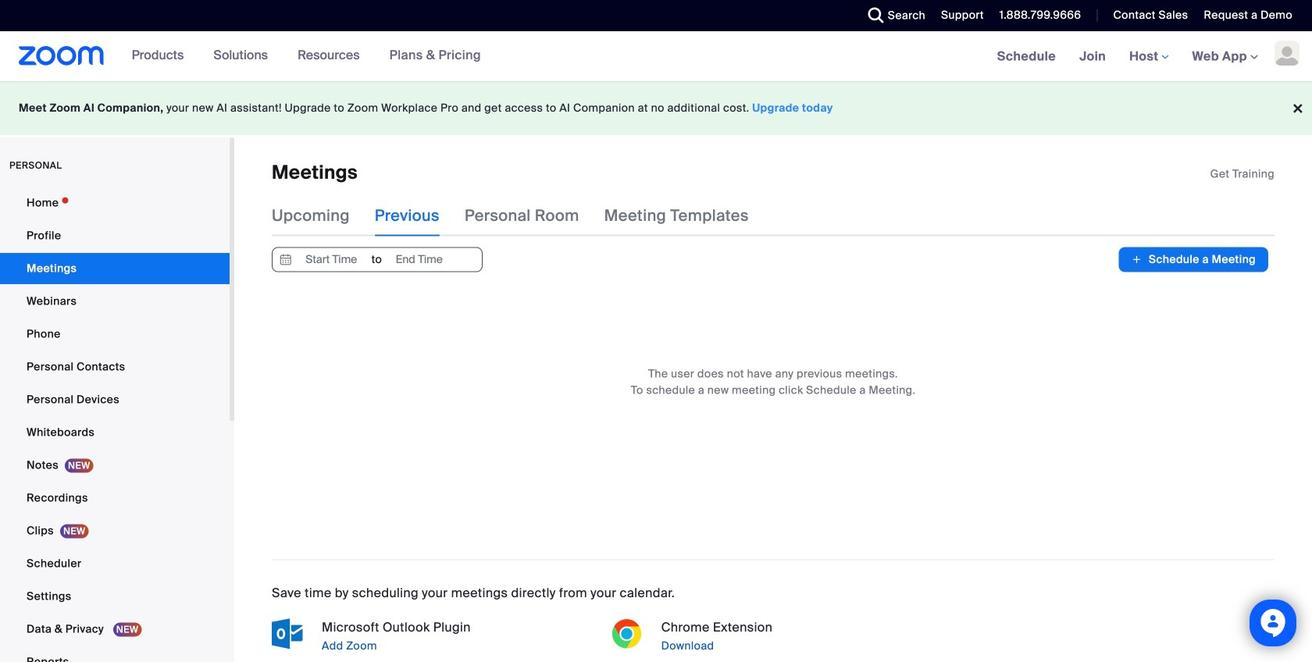 Task type: locate. For each thing, give the bounding box(es) containing it.
application
[[1210, 166, 1275, 182]]

add image
[[1131, 252, 1143, 267]]

footer
[[0, 81, 1312, 135]]

meetings navigation
[[986, 31, 1312, 82]]

profile picture image
[[1275, 41, 1300, 66]]

Date Range Picker End field
[[383, 248, 455, 271]]

personal menu menu
[[0, 187, 230, 662]]

banner
[[0, 31, 1312, 82]]

zoom logo image
[[19, 46, 104, 66]]



Task type: describe. For each thing, give the bounding box(es) containing it.
tabs of meeting tab list
[[272, 196, 774, 236]]

date image
[[277, 248, 295, 271]]

Date Range Picker Start field
[[295, 248, 368, 271]]

product information navigation
[[120, 31, 493, 81]]



Task type: vqa. For each thing, say whether or not it's contained in the screenshot.
Personal Menu menu
yes



